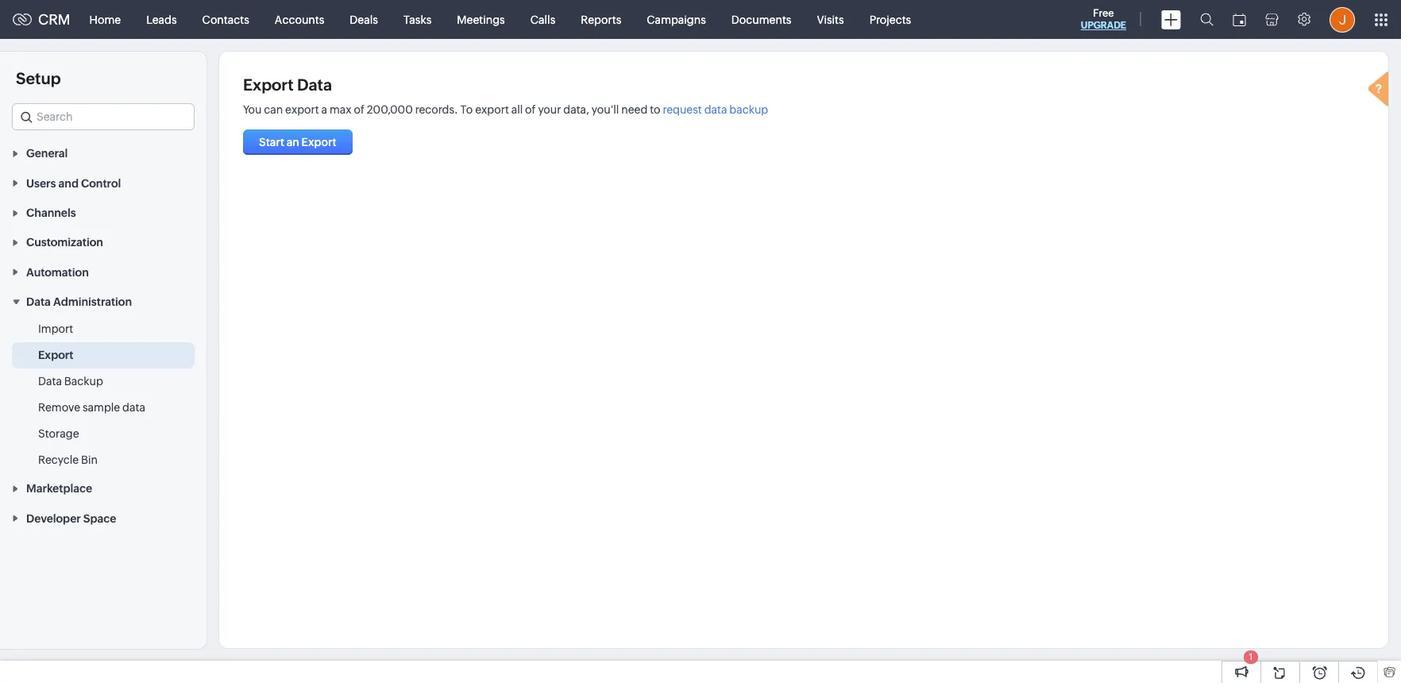 Task type: describe. For each thing, give the bounding box(es) containing it.
need
[[622, 103, 648, 116]]

records.
[[415, 103, 458, 116]]

export for export
[[38, 349, 74, 362]]

you'll
[[592, 103, 619, 116]]

1 horizontal spatial data
[[705, 103, 728, 116]]

administration
[[53, 296, 132, 308]]

automation
[[26, 266, 89, 279]]

remove sample data
[[38, 401, 145, 414]]

search element
[[1191, 0, 1224, 39]]

export inside button
[[302, 136, 337, 149]]

home
[[89, 13, 121, 26]]

visits
[[817, 13, 845, 26]]

marketplace button
[[0, 474, 207, 503]]

setup
[[16, 69, 61, 87]]

leads
[[146, 13, 177, 26]]

data backup link
[[38, 374, 103, 389]]

meetings
[[457, 13, 505, 26]]

tasks
[[404, 13, 432, 26]]

calendar image
[[1233, 13, 1247, 26]]

help image
[[1365, 69, 1397, 112]]

general button
[[0, 138, 207, 168]]

storage link
[[38, 426, 79, 442]]

developer space
[[26, 512, 116, 525]]

control
[[81, 177, 121, 190]]

recycle
[[38, 454, 79, 467]]

home link
[[77, 0, 134, 39]]

and
[[58, 177, 79, 190]]

recycle bin
[[38, 454, 98, 467]]

upgrade
[[1081, 20, 1127, 31]]

remove
[[38, 401, 80, 414]]

free
[[1094, 7, 1115, 19]]

users
[[26, 177, 56, 190]]

documents link
[[719, 0, 805, 39]]

documents
[[732, 13, 792, 26]]

projects
[[870, 13, 912, 26]]

2 of from the left
[[525, 103, 536, 116]]

crm
[[38, 11, 70, 28]]

accounts link
[[262, 0, 337, 39]]

data,
[[564, 103, 590, 116]]

reports link
[[568, 0, 634, 39]]

data backup
[[38, 375, 103, 388]]

deals
[[350, 13, 378, 26]]

start an export
[[259, 136, 337, 149]]

request data backup link
[[663, 103, 769, 116]]

a
[[322, 103, 328, 116]]

search image
[[1201, 13, 1214, 26]]

200,000
[[367, 103, 413, 116]]

data administration button
[[0, 287, 207, 316]]

all
[[512, 103, 523, 116]]

automation button
[[0, 257, 207, 287]]

import
[[38, 323, 73, 335]]

general
[[26, 147, 68, 160]]

an
[[287, 136, 300, 149]]

to
[[650, 103, 661, 116]]

profile element
[[1321, 0, 1365, 39]]

export for export data
[[243, 75, 294, 94]]

request
[[663, 103, 702, 116]]

calls
[[531, 13, 556, 26]]

backup
[[64, 375, 103, 388]]



Task type: locate. For each thing, give the bounding box(es) containing it.
export
[[243, 75, 294, 94], [302, 136, 337, 149], [38, 349, 74, 362]]

export right 'an'
[[302, 136, 337, 149]]

2 horizontal spatial export
[[302, 136, 337, 149]]

reports
[[581, 13, 622, 26]]

1 horizontal spatial export
[[475, 103, 509, 116]]

export down import link
[[38, 349, 74, 362]]

export left a
[[285, 103, 319, 116]]

data administration
[[26, 296, 132, 308]]

tasks link
[[391, 0, 445, 39]]

data inside region
[[122, 401, 145, 414]]

1 vertical spatial data
[[122, 401, 145, 414]]

deals link
[[337, 0, 391, 39]]

of right max
[[354, 103, 365, 116]]

accounts
[[275, 13, 325, 26]]

can
[[264, 103, 283, 116]]

recycle bin link
[[38, 452, 98, 468]]

export left all
[[475, 103, 509, 116]]

2 export from the left
[[475, 103, 509, 116]]

developer space button
[[0, 503, 207, 533]]

data for data administration
[[26, 296, 51, 308]]

channels
[[26, 207, 76, 219]]

data up a
[[297, 75, 332, 94]]

data up import
[[26, 296, 51, 308]]

create menu image
[[1162, 10, 1182, 29]]

0 vertical spatial data
[[297, 75, 332, 94]]

remove sample data link
[[38, 400, 145, 416]]

contacts
[[202, 13, 249, 26]]

start
[[259, 136, 284, 149]]

Search text field
[[13, 104, 194, 130]]

developer
[[26, 512, 81, 525]]

data
[[705, 103, 728, 116], [122, 401, 145, 414]]

users and control button
[[0, 168, 207, 198]]

1 horizontal spatial export
[[243, 75, 294, 94]]

1 export from the left
[[285, 103, 319, 116]]

to
[[461, 103, 473, 116]]

crm link
[[13, 11, 70, 28]]

free upgrade
[[1081, 7, 1127, 31]]

export link
[[38, 347, 74, 363]]

2 vertical spatial data
[[38, 375, 62, 388]]

marketplace
[[26, 483, 92, 495]]

1
[[1250, 652, 1253, 662]]

1 vertical spatial data
[[26, 296, 51, 308]]

calls link
[[518, 0, 568, 39]]

your
[[538, 103, 561, 116]]

export inside data administration region
[[38, 349, 74, 362]]

create menu element
[[1152, 0, 1191, 39]]

data administration region
[[0, 316, 207, 474]]

projects link
[[857, 0, 924, 39]]

1 of from the left
[[354, 103, 365, 116]]

1 vertical spatial export
[[302, 136, 337, 149]]

contacts link
[[190, 0, 262, 39]]

customization
[[26, 236, 103, 249]]

0 horizontal spatial export
[[285, 103, 319, 116]]

users and control
[[26, 177, 121, 190]]

leads link
[[134, 0, 190, 39]]

max
[[330, 103, 352, 116]]

data down export "link"
[[38, 375, 62, 388]]

0 horizontal spatial export
[[38, 349, 74, 362]]

import link
[[38, 321, 73, 337]]

None field
[[12, 103, 195, 130]]

of right all
[[525, 103, 536, 116]]

0 vertical spatial data
[[705, 103, 728, 116]]

export up can
[[243, 75, 294, 94]]

data right the sample at the bottom of page
[[122, 401, 145, 414]]

data left backup
[[705, 103, 728, 116]]

0 horizontal spatial data
[[122, 401, 145, 414]]

data for data backup
[[38, 375, 62, 388]]

campaigns link
[[634, 0, 719, 39]]

2 vertical spatial export
[[38, 349, 74, 362]]

0 vertical spatial export
[[243, 75, 294, 94]]

1 horizontal spatial of
[[525, 103, 536, 116]]

space
[[83, 512, 116, 525]]

meetings link
[[445, 0, 518, 39]]

bin
[[81, 454, 98, 467]]

visits link
[[805, 0, 857, 39]]

backup
[[730, 103, 769, 116]]

sample
[[83, 401, 120, 414]]

you can export a max of 200,000 records. to export all of your data, you'll need to request data backup
[[243, 103, 769, 116]]

campaigns
[[647, 13, 706, 26]]

export
[[285, 103, 319, 116], [475, 103, 509, 116]]

start an export button
[[243, 130, 353, 155]]

data inside data administration "dropdown button"
[[26, 296, 51, 308]]

profile image
[[1330, 7, 1356, 32]]

data inside data backup link
[[38, 375, 62, 388]]

export data
[[243, 75, 332, 94]]

you
[[243, 103, 262, 116]]

of
[[354, 103, 365, 116], [525, 103, 536, 116]]

customization button
[[0, 227, 207, 257]]

storage
[[38, 428, 79, 440]]

data
[[297, 75, 332, 94], [26, 296, 51, 308], [38, 375, 62, 388]]

0 horizontal spatial of
[[354, 103, 365, 116]]

channels button
[[0, 198, 207, 227]]



Task type: vqa. For each thing, say whether or not it's contained in the screenshot.
AN
yes



